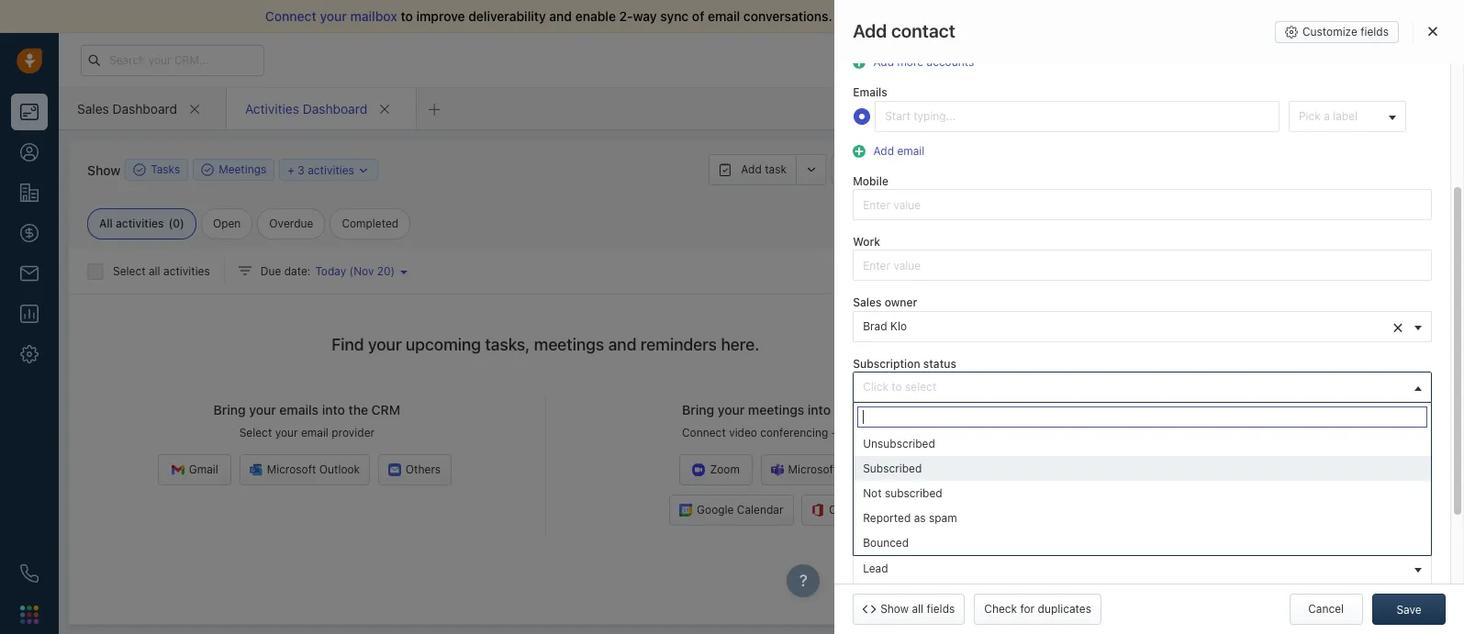 Task type: locate. For each thing, give the bounding box(es) containing it.
microsoft down conferencing
[[788, 463, 838, 477]]

0 horizontal spatial show
[[87, 162, 121, 178]]

dashboard for sales dashboard
[[113, 101, 177, 116]]

1 horizontal spatial show
[[881, 602, 909, 616]]

fields
[[1361, 25, 1389, 39], [927, 602, 955, 616]]

1 vertical spatial click
[[863, 441, 889, 454]]

brad
[[863, 319, 887, 333]]

click to select
[[863, 380, 937, 394], [863, 441, 937, 454], [863, 501, 937, 515]]

today ( nov 20 )
[[315, 264, 395, 278]]

calendar right my
[[1079, 188, 1132, 203]]

bring your meetings into the crm connect video conferencing + calendar
[[682, 402, 886, 440]]

1 horizontal spatial calendar
[[1079, 188, 1132, 203]]

to down subscription status
[[892, 380, 902, 394]]

all inside button
[[912, 602, 924, 616]]

0 vertical spatial click
[[863, 380, 889, 394]]

2 vertical spatial click
[[863, 501, 889, 515]]

0 vertical spatial select
[[905, 380, 937, 394]]

0 vertical spatial calendar
[[1079, 188, 1132, 203]]

0 vertical spatial show
[[87, 162, 121, 178]]

bounced
[[863, 536, 909, 550]]

dashboard up + 3 activities button
[[303, 101, 367, 116]]

crm up provider
[[372, 402, 400, 418]]

phone element
[[11, 555, 48, 592]]

1 horizontal spatial into
[[808, 402, 831, 418]]

click for whatsapp
[[863, 441, 889, 454]]

1 vertical spatial +
[[832, 426, 838, 440]]

reported as spam option
[[854, 506, 1431, 530]]

conferencing
[[760, 426, 828, 440]]

today for today ( nov 20 )
[[315, 264, 346, 278]]

1 into from the left
[[322, 402, 345, 418]]

1 vertical spatial all
[[149, 264, 160, 278]]

activities
[[308, 163, 354, 177], [116, 217, 164, 230], [163, 264, 210, 278]]

click to select button
[[853, 432, 1432, 463], [853, 493, 1432, 524]]

click to select for whatsapp
[[863, 441, 937, 454]]

0 horizontal spatial crm
[[372, 402, 400, 418]]

1 vertical spatial activities
[[116, 217, 164, 230]]

0 horizontal spatial the
[[348, 402, 368, 418]]

1 crm from the left
[[372, 402, 400, 418]]

add left more
[[874, 55, 894, 68]]

1 select from the top
[[905, 380, 937, 394]]

+ inside bring your meetings into the crm connect video conferencing + calendar
[[832, 426, 838, 440]]

1 horizontal spatial (
[[349, 264, 354, 278]]

microsoft left outlook
[[267, 463, 316, 477]]

3
[[298, 163, 305, 177]]

select down all activities ( 0 )
[[113, 264, 146, 278]]

the inside bring your emails into the crm select your email provider
[[348, 402, 368, 418]]

1 vertical spatial status
[[980, 417, 1013, 431]]

select for whatsapp
[[905, 441, 937, 454]]

1 horizontal spatial )
[[391, 264, 395, 278]]

all down all activities ( 0 )
[[149, 264, 160, 278]]

into for meetings
[[808, 402, 831, 418]]

1 horizontal spatial 20
[[1057, 358, 1073, 373]]

1 vertical spatial select
[[905, 441, 937, 454]]

select down subscription status
[[905, 380, 937, 394]]

0 vertical spatial all
[[880, 8, 893, 24]]

your left mailbox
[[320, 8, 347, 24]]

subscription down subscribed
[[880, 478, 946, 492]]

add up add meeting
[[874, 144, 894, 158]]

1 vertical spatial today
[[1057, 334, 1088, 347]]

2 vertical spatial activities
[[163, 264, 210, 278]]

add more accounts link
[[869, 55, 974, 68]]

0 horizontal spatial +
[[288, 163, 295, 177]]

) for all activities ( 0 )
[[180, 217, 184, 230]]

calendar
[[737, 503, 784, 517]]

bounced option
[[854, 530, 1431, 555]]

0 horizontal spatial microsoft
[[267, 463, 316, 477]]

1 vertical spatial (
[[349, 264, 354, 278]]

to down not subscribed
[[892, 501, 902, 515]]

1 vertical spatial 20
[[1057, 358, 1073, 373]]

1 horizontal spatial today
[[1057, 334, 1088, 347]]

owner
[[885, 296, 917, 310]]

click to select down subscription status
[[863, 380, 937, 394]]

of
[[692, 8, 705, 24]]

0 horizontal spatial select
[[113, 264, 146, 278]]

into inside bring your emails into the crm select your email provider
[[322, 402, 345, 418]]

) down completed
[[391, 264, 395, 278]]

accounts
[[927, 55, 974, 68]]

unsubscribed option
[[854, 431, 1431, 456]]

2 into from the left
[[808, 402, 831, 418]]

0 horizontal spatial 20
[[377, 264, 391, 278]]

to for whatsapp subscription status click to select button
[[892, 441, 902, 454]]

show down lead
[[881, 602, 909, 616]]

subscription for whatsapp
[[911, 417, 977, 431]]

1 horizontal spatial sales
[[853, 296, 882, 310]]

0 horizontal spatial bring
[[214, 402, 246, 418]]

1 horizontal spatial select
[[239, 426, 272, 440]]

activities right the all
[[116, 217, 164, 230]]

add task
[[741, 163, 787, 176]]

your inside bring your meetings into the crm connect video conferencing + calendar
[[718, 402, 745, 418]]

) left open
[[180, 217, 184, 230]]

bring up the zoom button
[[682, 402, 714, 418]]

and left reminders
[[608, 335, 637, 354]]

0 vertical spatial click to select
[[863, 380, 937, 394]]

0 vertical spatial nov
[[354, 264, 374, 278]]

bring inside bring your meetings into the crm connect video conferencing + calendar
[[682, 402, 714, 418]]

1 microsoft from the left
[[267, 463, 316, 477]]

1 bring from the left
[[214, 402, 246, 418]]

2 click to select button from the top
[[853, 493, 1432, 524]]

activities dashboard
[[245, 101, 367, 116]]

1 horizontal spatial meetings
[[748, 402, 804, 418]]

3 click to select from the top
[[863, 501, 937, 515]]

1 dashboard from the left
[[113, 101, 177, 116]]

2 vertical spatial email
[[301, 426, 329, 440]]

into up provider
[[322, 402, 345, 418]]

into up conferencing
[[808, 402, 831, 418]]

email right of
[[708, 8, 740, 24]]

2 bring from the left
[[682, 402, 714, 418]]

show up the all
[[87, 162, 121, 178]]

email up the meeting
[[897, 144, 925, 158]]

2 click from the top
[[863, 441, 889, 454]]

1 vertical spatial meetings
[[748, 402, 804, 418]]

upcoming
[[406, 335, 481, 354]]

click down subscription
[[863, 380, 889, 394]]

0 vertical spatial subscription
[[911, 417, 977, 431]]

1 horizontal spatial email
[[708, 8, 740, 24]]

improve
[[416, 8, 465, 24]]

3 select from the top
[[905, 501, 937, 515]]

list box
[[854, 431, 1431, 555]]

0 horizontal spatial email
[[301, 426, 329, 440]]

check
[[985, 602, 1017, 616]]

customize fields
[[1303, 25, 1389, 39]]

activities down "0"
[[163, 264, 210, 278]]

outlook
[[319, 463, 360, 477]]

to up subscribed
[[892, 441, 902, 454]]

activities right 3
[[308, 163, 354, 177]]

subscription
[[911, 417, 977, 431], [880, 478, 946, 492]]

all down stage on the right of page
[[912, 602, 924, 616]]

bring inside bring your emails into the crm select your email provider
[[214, 402, 246, 418]]

2 crm from the left
[[857, 402, 886, 418]]

add inside 'button'
[[874, 55, 894, 68]]

show all fields button
[[853, 594, 965, 625]]

1 horizontal spatial bring
[[682, 402, 714, 418]]

conversations.
[[744, 8, 833, 24]]

0 vertical spatial meetings
[[534, 335, 604, 354]]

crm inside bring your meetings into the crm connect video conferencing + calendar
[[857, 402, 886, 418]]

dialog containing add contact
[[835, 0, 1464, 634]]

2 the from the left
[[834, 402, 854, 418]]

into inside bring your meetings into the crm connect video conferencing + calendar
[[808, 402, 831, 418]]

add
[[874, 55, 894, 68], [874, 144, 894, 158], [741, 163, 762, 176], [864, 163, 885, 176]]

the for emails
[[348, 402, 368, 418]]

show for show all fields
[[881, 602, 909, 616]]

0 vertical spatial )
[[180, 217, 184, 230]]

all
[[880, 8, 893, 24], [149, 264, 160, 278], [912, 602, 924, 616]]

1 horizontal spatial all
[[880, 8, 893, 24]]

click to select down not subscribed
[[863, 501, 937, 515]]

select
[[113, 264, 146, 278], [239, 426, 272, 440]]

microsoft inside microsoft teams button
[[788, 463, 838, 477]]

1 horizontal spatial +
[[832, 426, 838, 440]]

sms
[[853, 478, 877, 492]]

20 nov
[[1057, 358, 1101, 373]]

for
[[1020, 602, 1035, 616]]

google calendar button
[[669, 495, 794, 526]]

0 vertical spatial today
[[315, 264, 346, 278]]

) for today ( nov 20 )
[[391, 264, 395, 278]]

0 horizontal spatial calendar
[[842, 426, 886, 440]]

0 vertical spatial 20
[[377, 264, 391, 278]]

your
[[320, 8, 347, 24], [897, 8, 924, 24], [368, 335, 402, 354], [249, 402, 276, 418], [718, 402, 745, 418], [275, 426, 298, 440]]

2 microsoft from the left
[[788, 463, 838, 477]]

2 horizontal spatial all
[[912, 602, 924, 616]]

( up select all activities
[[168, 217, 173, 230]]

the up 'microsoft teams'
[[834, 402, 854, 418]]

bring your emails into the crm select your email provider
[[214, 402, 400, 440]]

click down whatsapp
[[863, 441, 889, 454]]

add task button
[[709, 154, 796, 185]]

save button
[[1373, 594, 1446, 625]]

crm inside bring your emails into the crm select your email provider
[[372, 402, 400, 418]]

1 vertical spatial show
[[881, 602, 909, 616]]

sales owner
[[853, 296, 917, 310]]

1 horizontal spatial fields
[[1361, 25, 1389, 39]]

20 up the "18:00"
[[1057, 358, 1073, 373]]

+ up 'microsoft teams'
[[832, 426, 838, 440]]

1 horizontal spatial microsoft
[[788, 463, 838, 477]]

calendar inside bring your meetings into the crm connect video conferencing + calendar
[[842, 426, 886, 440]]

0 horizontal spatial fields
[[927, 602, 955, 616]]

×
[[1393, 315, 1404, 336]]

connect your mailbox link
[[265, 8, 401, 24]]

Work text field
[[853, 250, 1432, 281]]

1 horizontal spatial crm
[[857, 402, 886, 418]]

click to select inside click to select dropdown button
[[863, 380, 937, 394]]

0 vertical spatial email
[[708, 8, 740, 24]]

dialog
[[835, 0, 1464, 634]]

1 click to select button from the top
[[853, 432, 1432, 463]]

1 vertical spatial and
[[608, 335, 637, 354]]

0 horizontal spatial nov
[[354, 264, 374, 278]]

activities inside button
[[308, 163, 354, 177]]

0 vertical spatial connect
[[265, 8, 317, 24]]

to right mailbox
[[401, 8, 413, 24]]

2 click to select from the top
[[863, 441, 937, 454]]

sales
[[927, 8, 958, 24]]

1 vertical spatial nov
[[1077, 358, 1101, 373]]

your right the find
[[368, 335, 402, 354]]

office 365 button
[[801, 495, 895, 526]]

the up provider
[[348, 402, 368, 418]]

today
[[315, 264, 346, 278], [1057, 334, 1088, 347]]

trial
[[987, 53, 1006, 65]]

the inside bring your meetings into the crm connect video conferencing + calendar
[[834, 402, 854, 418]]

select inside bring your emails into the crm select your email provider
[[239, 426, 272, 440]]

1 vertical spatial select
[[239, 426, 272, 440]]

meetings
[[534, 335, 604, 354], [748, 402, 804, 418]]

lifecycle stage
[[853, 539, 933, 553]]

1 vertical spatial sales
[[853, 296, 882, 310]]

None search field
[[858, 406, 1428, 428]]

add for add meeting
[[864, 163, 885, 176]]

connect left video
[[682, 426, 726, 440]]

1 vertical spatial connect
[[682, 426, 726, 440]]

click
[[863, 380, 889, 394], [863, 441, 889, 454], [863, 501, 889, 515]]

0 horizontal spatial sales
[[77, 101, 109, 116]]

0 vertical spatial select
[[113, 264, 146, 278]]

click to select button for whatsapp subscription status
[[853, 432, 1432, 463]]

1 the from the left
[[348, 402, 368, 418]]

others button
[[378, 455, 451, 486]]

0 vertical spatial click to select button
[[853, 432, 1432, 463]]

add left "task"
[[741, 163, 762, 176]]

microsoft teams
[[788, 463, 874, 477]]

365
[[864, 503, 884, 517]]

nov up the "18:00"
[[1077, 358, 1101, 373]]

0 vertical spatial sales
[[77, 101, 109, 116]]

open
[[213, 217, 241, 230]]

dashboard down search your crm... 'text field'
[[113, 101, 177, 116]]

0 horizontal spatial today
[[315, 264, 346, 278]]

today right date:
[[315, 264, 346, 278]]

0 vertical spatial +
[[288, 163, 295, 177]]

to inside dropdown button
[[892, 380, 902, 394]]

import all your sales data link
[[836, 8, 992, 24]]

1 vertical spatial calendar
[[842, 426, 886, 440]]

phone image
[[20, 565, 39, 583]]

add down add email button
[[864, 163, 885, 176]]

+ left 3
[[288, 163, 295, 177]]

0 horizontal spatial all
[[149, 264, 160, 278]]

connect left mailbox
[[265, 8, 317, 24]]

20 down completed
[[377, 264, 391, 278]]

emails
[[279, 402, 319, 418]]

1 horizontal spatial connect
[[682, 426, 726, 440]]

not subscribed option
[[854, 481, 1431, 506]]

all right import
[[880, 8, 893, 24]]

sales dashboard
[[77, 101, 177, 116]]

status for sms subscription status
[[949, 478, 982, 492]]

pick
[[1299, 109, 1321, 123]]

3 click from the top
[[863, 501, 889, 515]]

today up the 20 nov
[[1057, 334, 1088, 347]]

bring up gmail
[[214, 402, 246, 418]]

meetings up conferencing
[[748, 402, 804, 418]]

1 click to select from the top
[[863, 380, 937, 394]]

select for sms
[[905, 501, 937, 515]]

teams
[[841, 463, 874, 477]]

all for show all fields
[[912, 602, 924, 616]]

select up microsoft outlook button
[[239, 426, 272, 440]]

microsoft inside microsoft outlook button
[[267, 463, 316, 477]]

0 horizontal spatial dashboard
[[113, 101, 177, 116]]

2 vertical spatial status
[[949, 478, 982, 492]]

subscription up unsubscribed
[[911, 417, 977, 431]]

the
[[348, 402, 368, 418], [834, 402, 854, 418]]

0 vertical spatial and
[[549, 8, 572, 24]]

into for emails
[[322, 402, 345, 418]]

2 dashboard from the left
[[303, 101, 367, 116]]

click to select up subscribed
[[863, 441, 937, 454]]

status
[[923, 357, 957, 371], [980, 417, 1013, 431], [949, 478, 982, 492]]

1 vertical spatial subscription
[[880, 478, 946, 492]]

nov
[[354, 264, 374, 278], [1077, 358, 1101, 373]]

freshworks switcher image
[[20, 606, 39, 624]]

2 vertical spatial select
[[905, 501, 937, 515]]

click to select for sms
[[863, 501, 937, 515]]

meetings
[[219, 163, 267, 177]]

select down whatsapp subscription status
[[905, 441, 937, 454]]

meetings right tasks,
[[534, 335, 604, 354]]

your up video
[[718, 402, 745, 418]]

and left enable
[[549, 8, 572, 24]]

click to select button up bounced option on the right
[[853, 493, 1432, 524]]

here.
[[721, 335, 760, 354]]

email down the "emails"
[[301, 426, 329, 440]]

your trial ends in 21 days
[[962, 53, 1083, 65]]

1 vertical spatial email
[[897, 144, 925, 158]]

subscribed option
[[854, 456, 1431, 481]]

others
[[406, 463, 441, 477]]

crm up unsubscribed
[[857, 402, 886, 418]]

2 vertical spatial all
[[912, 602, 924, 616]]

sales
[[77, 101, 109, 116], [853, 296, 882, 310]]

nov down completed
[[354, 264, 374, 278]]

1 horizontal spatial dashboard
[[303, 101, 367, 116]]

sms subscription status
[[853, 478, 982, 492]]

0 vertical spatial status
[[923, 357, 957, 371]]

email
[[708, 8, 740, 24], [897, 144, 925, 158], [301, 426, 329, 440]]

0 horizontal spatial )
[[180, 217, 184, 230]]

0 vertical spatial (
[[168, 217, 173, 230]]

show
[[87, 162, 121, 178], [881, 602, 909, 616]]

add for add email
[[874, 144, 894, 158]]

fields left check
[[927, 602, 955, 616]]

1 click from the top
[[863, 380, 889, 394]]

click to select button for sms subscription status
[[853, 493, 1432, 524]]

microsoft outlook button
[[239, 455, 370, 486]]

2 vertical spatial click to select
[[863, 501, 937, 515]]

1 vertical spatial )
[[391, 264, 395, 278]]

0 vertical spatial activities
[[308, 163, 354, 177]]

microsoft for meetings
[[788, 463, 838, 477]]

lead button
[[853, 554, 1432, 585]]

click down not on the bottom right of the page
[[863, 501, 889, 515]]

show inside button
[[881, 602, 909, 616]]

calendar up teams
[[842, 426, 886, 440]]

add inside button
[[864, 163, 885, 176]]

your for bring your meetings into the crm connect video conferencing + calendar
[[718, 402, 745, 418]]

2 select from the top
[[905, 441, 937, 454]]

0 horizontal spatial into
[[322, 402, 345, 418]]

0 horizontal spatial (
[[168, 217, 173, 230]]

click to select button up "not subscribed" option
[[853, 432, 1432, 463]]

show for show
[[87, 162, 121, 178]]

0 horizontal spatial connect
[[265, 8, 317, 24]]

1 vertical spatial click to select button
[[853, 493, 1432, 524]]

1 vertical spatial click to select
[[863, 441, 937, 454]]

not subscribed
[[863, 486, 943, 500]]

+ inside + 3 activities link
[[288, 163, 295, 177]]

fields right customize
[[1361, 25, 1389, 39]]

1 horizontal spatial the
[[834, 402, 854, 418]]

2 horizontal spatial email
[[897, 144, 925, 158]]

in
[[1035, 53, 1044, 65]]

add email
[[874, 144, 925, 158]]

select down the subscribed
[[905, 501, 937, 515]]

add meeting
[[864, 163, 930, 176]]

your left the "emails"
[[249, 402, 276, 418]]

bring for bring your emails into the crm
[[214, 402, 246, 418]]

( down completed
[[349, 264, 354, 278]]



Task type: vqa. For each thing, say whether or not it's contained in the screenshot.
the 'Explore plans' button
no



Task type: describe. For each thing, give the bounding box(es) containing it.
explore plans
[[1118, 52, 1189, 66]]

unsubscribed
[[863, 437, 935, 451]]

work
[[853, 235, 881, 249]]

enable
[[575, 8, 616, 24]]

completed
[[342, 217, 399, 230]]

activities
[[245, 101, 299, 116]]

brad klo
[[863, 319, 907, 333]]

Search your CRM... text field
[[81, 45, 264, 76]]

meeting
[[888, 163, 930, 176]]

sales for sales dashboard
[[77, 101, 109, 116]]

subscription status
[[853, 357, 957, 371]]

click inside dropdown button
[[863, 380, 889, 394]]

1 horizontal spatial and
[[608, 335, 637, 354]]

your
[[962, 53, 984, 65]]

google
[[697, 503, 734, 517]]

activities for all
[[163, 264, 210, 278]]

explore
[[1118, 52, 1157, 66]]

subscribed
[[885, 486, 943, 500]]

contact
[[891, 20, 956, 41]]

pick a label button
[[1289, 101, 1407, 132]]

22:00
[[1057, 619, 1088, 633]]

provider
[[332, 426, 375, 440]]

add email link
[[869, 144, 925, 158]]

zoom button
[[680, 455, 753, 486]]

lead
[[863, 562, 888, 576]]

microsoft for emails
[[267, 463, 316, 477]]

+ 3 activities
[[288, 163, 354, 177]]

connect your mailbox to improve deliverability and enable 2-way sync of email conversations. import all your sales data
[[265, 8, 989, 24]]

select all activities
[[113, 264, 210, 278]]

find
[[332, 335, 364, 354]]

show all fields
[[881, 602, 955, 616]]

crm for bring your meetings into the crm
[[857, 402, 886, 418]]

connect inside bring your meetings into the crm connect video conferencing + calendar
[[682, 426, 726, 440]]

meetings inside bring your meetings into the crm connect video conferencing + calendar
[[748, 402, 804, 418]]

your for bring your emails into the crm select your email provider
[[249, 402, 276, 418]]

overdue
[[269, 217, 313, 230]]

0 horizontal spatial and
[[549, 8, 572, 24]]

close image
[[1429, 26, 1438, 37]]

1 horizontal spatial nov
[[1077, 358, 1101, 373]]

customize fields button
[[1275, 21, 1399, 43]]

subscription for sms
[[880, 478, 946, 492]]

all activities ( 0 )
[[99, 217, 184, 230]]

email inside bring your emails into the crm select your email provider
[[301, 426, 329, 440]]

Start typing... email field
[[875, 101, 1280, 132]]

office
[[829, 503, 861, 517]]

office 365
[[829, 503, 884, 517]]

your for find your upcoming tasks, meetings and reminders here.
[[368, 335, 402, 354]]

mailbox
[[350, 8, 397, 24]]

to for click to select button for sms subscription status
[[892, 501, 902, 515]]

email inside button
[[897, 144, 925, 158]]

gmail
[[189, 463, 218, 477]]

import
[[836, 8, 876, 24]]

video
[[729, 426, 757, 440]]

lifecycle
[[853, 539, 901, 553]]

way
[[633, 8, 657, 24]]

not
[[863, 486, 882, 500]]

add meeting button
[[832, 154, 940, 185]]

customize
[[1303, 25, 1358, 39]]

add email button
[[853, 142, 930, 160]]

to for click to select dropdown button
[[892, 380, 902, 394]]

due date:
[[261, 264, 311, 278]]

sales for sales owner
[[853, 296, 882, 310]]

the for meetings
[[834, 402, 854, 418]]

18:00
[[1057, 399, 1087, 413]]

add
[[853, 20, 887, 41]]

19:00
[[1057, 454, 1087, 468]]

click for sms
[[863, 501, 889, 515]]

2-
[[619, 8, 633, 24]]

+ 3 activities link
[[288, 161, 370, 179]]

Mobile text field
[[853, 189, 1432, 221]]

add for add task
[[741, 163, 762, 176]]

my calendar
[[1057, 188, 1132, 203]]

1 vertical spatial fields
[[927, 602, 955, 616]]

explore plans link
[[1107, 49, 1199, 71]]

your left sales
[[897, 8, 924, 24]]

microsoft outlook
[[267, 463, 360, 477]]

status for whatsapp subscription status
[[980, 417, 1013, 431]]

duplicates
[[1038, 602, 1092, 616]]

sync
[[660, 8, 689, 24]]

cancel
[[1309, 602, 1344, 616]]

date:
[[284, 264, 311, 278]]

a
[[1324, 109, 1330, 123]]

0
[[173, 217, 180, 230]]

all for select all activities
[[149, 264, 160, 278]]

dashboard for activities dashboard
[[303, 101, 367, 116]]

reminders
[[641, 335, 717, 354]]

tasks,
[[485, 335, 530, 354]]

crm for bring your emails into the crm
[[372, 402, 400, 418]]

your for connect your mailbox to improve deliverability and enable 2-way sync of email conversations. import all your sales data
[[320, 8, 347, 24]]

bring for bring your meetings into the crm
[[682, 402, 714, 418]]

reported as spam
[[863, 511, 957, 525]]

mobile
[[853, 175, 889, 188]]

email image
[[1283, 52, 1295, 68]]

your down the "emails"
[[275, 426, 298, 440]]

pick a label
[[1299, 109, 1358, 123]]

select inside dropdown button
[[905, 380, 937, 394]]

stage
[[904, 539, 933, 553]]

whatsapp subscription status
[[853, 417, 1013, 431]]

ends
[[1009, 53, 1032, 65]]

add more accounts button
[[853, 53, 980, 70]]

gmail button
[[158, 455, 232, 486]]

0 vertical spatial fields
[[1361, 25, 1389, 39]]

reported
[[863, 511, 911, 525]]

down image
[[357, 164, 370, 177]]

emails
[[853, 85, 888, 99]]

today for today
[[1057, 334, 1088, 347]]

0 horizontal spatial meetings
[[534, 335, 604, 354]]

+ 3 activities button
[[279, 159, 378, 181]]

click to select button
[[853, 372, 1432, 403]]

add for add more accounts
[[874, 55, 894, 68]]

list box containing unsubscribed
[[854, 431, 1431, 555]]

activities for 3
[[308, 163, 354, 177]]

cancel button
[[1290, 594, 1363, 625]]

subscription
[[853, 357, 920, 371]]

deliverability
[[468, 8, 546, 24]]

as
[[914, 511, 926, 525]]



